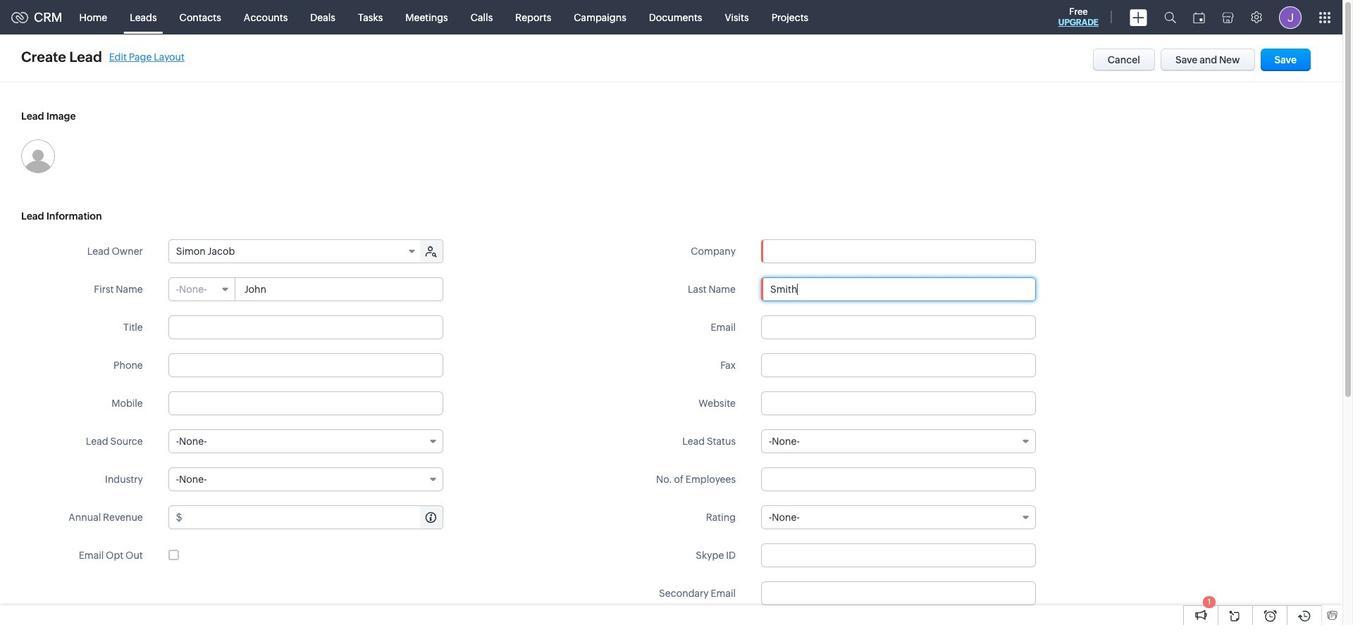 Task type: describe. For each thing, give the bounding box(es) containing it.
image image
[[21, 140, 55, 173]]

calendar image
[[1193, 12, 1205, 23]]

profile element
[[1271, 0, 1310, 34]]

logo image
[[11, 12, 28, 23]]



Task type: vqa. For each thing, say whether or not it's contained in the screenshot.
Jacob Simon field
no



Task type: locate. For each thing, give the bounding box(es) containing it.
create menu image
[[1130, 9, 1148, 26]]

search image
[[1164, 11, 1176, 23]]

create menu element
[[1121, 0, 1156, 34]]

profile image
[[1279, 6, 1302, 29]]

None text field
[[236, 278, 442, 301], [761, 316, 1036, 340], [761, 354, 1036, 378], [761, 392, 1036, 416], [761, 544, 1036, 568], [761, 582, 1036, 606], [236, 278, 442, 301], [761, 316, 1036, 340], [761, 354, 1036, 378], [761, 392, 1036, 416], [761, 544, 1036, 568], [761, 582, 1036, 606]]

search element
[[1156, 0, 1185, 35]]

None field
[[169, 240, 421, 263], [762, 240, 1035, 263], [169, 278, 235, 301], [168, 430, 443, 454], [761, 430, 1036, 454], [168, 468, 443, 492], [761, 506, 1036, 530], [169, 240, 421, 263], [762, 240, 1035, 263], [169, 278, 235, 301], [168, 430, 443, 454], [761, 430, 1036, 454], [168, 468, 443, 492], [761, 506, 1036, 530]]

None text field
[[762, 240, 1035, 263], [761, 278, 1036, 302], [168, 316, 443, 340], [168, 354, 443, 378], [168, 392, 443, 416], [761, 468, 1036, 492], [184, 507, 442, 529], [762, 240, 1035, 263], [761, 278, 1036, 302], [168, 316, 443, 340], [168, 354, 443, 378], [168, 392, 443, 416], [761, 468, 1036, 492], [184, 507, 442, 529]]



